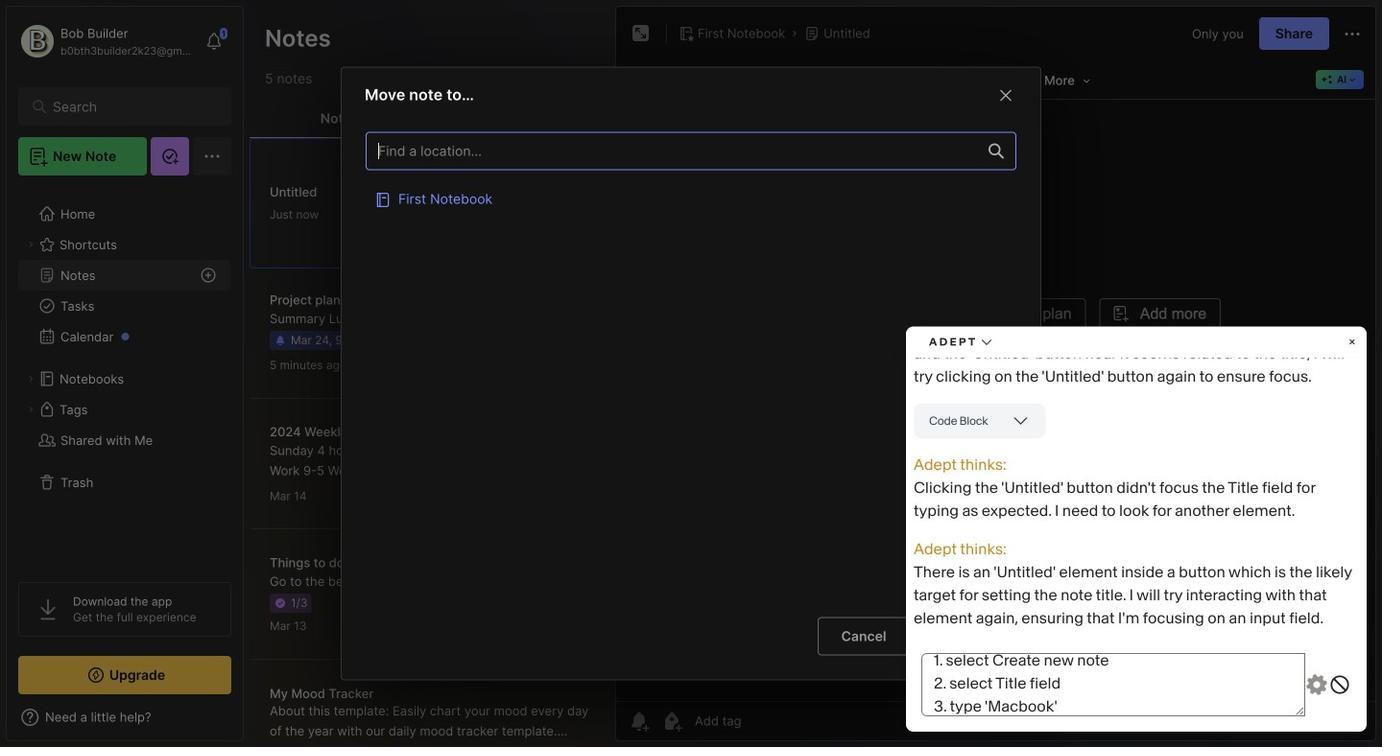 Task type: vqa. For each thing, say whether or not it's contained in the screenshot.
expand note image
yes



Task type: locate. For each thing, give the bounding box(es) containing it.
tab list
[[250, 100, 610, 138]]

expand tags image
[[25, 404, 36, 416]]

Find a location… text field
[[367, 136, 977, 167]]

None search field
[[53, 95, 206, 118]]

font size image
[[986, 67, 1034, 92]]

tree
[[7, 187, 243, 566]]

Note Editor text field
[[616, 99, 1376, 702]]

font family image
[[894, 67, 981, 92]]

tree inside main element
[[7, 187, 243, 566]]

expand note image
[[630, 22, 653, 45]]

note window element
[[615, 6, 1377, 742]]

cell
[[366, 180, 1017, 219]]

cell inside find a location field
[[366, 180, 1017, 219]]

close image
[[995, 84, 1018, 107]]

add tag image
[[661, 710, 684, 734]]



Task type: describe. For each thing, give the bounding box(es) containing it.
task image
[[657, 66, 684, 93]]

more image
[[1039, 67, 1096, 92]]

calendar event image
[[687, 66, 714, 93]]

add a reminder image
[[628, 710, 651, 734]]

Find a location field
[[356, 123, 1026, 603]]

expand notebooks image
[[25, 373, 36, 385]]

main element
[[0, 0, 250, 748]]

none search field inside main element
[[53, 95, 206, 118]]

Search text field
[[53, 98, 206, 116]]



